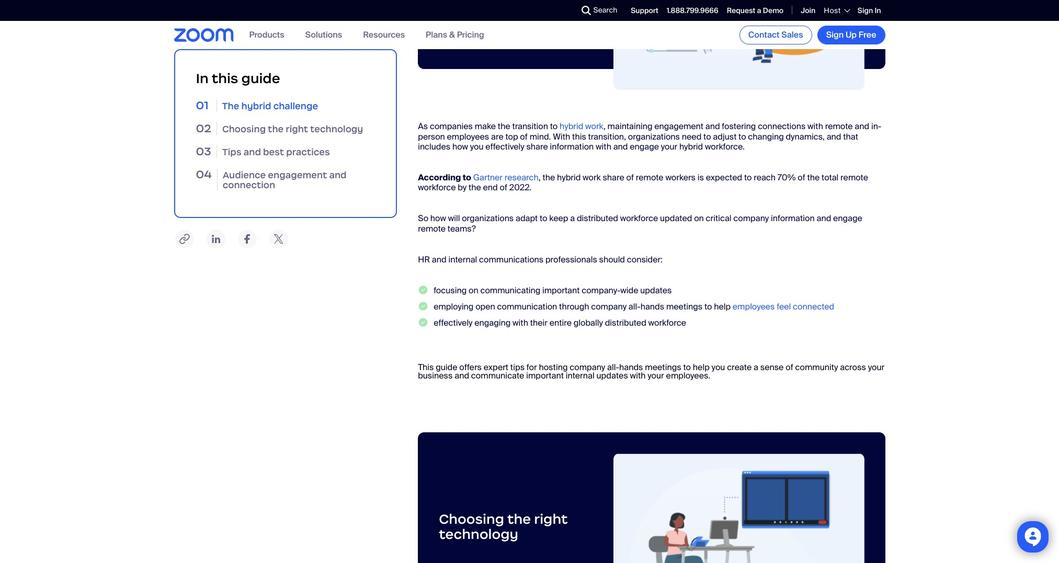 Task type: describe. For each thing, give the bounding box(es) containing it.
fostering
[[723, 121, 757, 132]]

entire
[[550, 318, 572, 329]]

gartner
[[474, 172, 503, 183]]

remote inside , maintaining engagement and fostering connections with remote and in- person employees are top of mind. with this transition, organizations need to adjust to changing dynamics, and that includes how you effectively share information with and engage your hybrid workforce.
[[826, 121, 853, 132]]

with inside the this guide offers expert tips for hosting company all-hands meetings to help you create a sense of community across your business and communicate important internal updates with your employees.
[[631, 371, 646, 382]]

sign up free
[[827, 29, 877, 40]]

as
[[418, 121, 428, 132]]

remote right "total"
[[841, 172, 869, 183]]

join
[[801, 6, 816, 15]]

includes
[[418, 141, 451, 152]]

workforce inside , the hybrid work share of remote workers is expected to reach 70% of the total remote workforce by the end of 2022.
[[418, 182, 456, 193]]

audience
[[223, 169, 266, 181]]

tips and best practices
[[222, 146, 330, 158]]

offers
[[460, 362, 482, 373]]

research
[[505, 172, 539, 183]]

sign in link
[[858, 6, 882, 15]]

connection
[[223, 180, 275, 191]]

plans & pricing
[[426, 30, 485, 41]]

sign for sign in
[[858, 6, 874, 15]]

linkedin image
[[205, 228, 226, 249]]

is
[[698, 172, 704, 183]]

0 horizontal spatial effectively
[[434, 318, 473, 329]]

01
[[196, 98, 209, 112]]

0 vertical spatial a
[[758, 6, 762, 15]]

, the hybrid work share of remote workers is expected to reach 70% of the total remote workforce by the end of 2022.
[[418, 172, 869, 193]]

02
[[196, 121, 211, 135]]

in-
[[872, 121, 882, 132]]

, for hybrid work
[[604, 121, 606, 132]]

focusing on communicating important company-wide updates
[[434, 285, 672, 296]]

0 vertical spatial technology
[[310, 123, 363, 135]]

transition,
[[589, 131, 627, 142]]

04
[[196, 167, 212, 182]]

a inside so how will organizations adapt to keep a distributed workforce updated on critical company information and engage remote teams?
[[571, 213, 575, 224]]

organizations inside so how will organizations adapt to keep a distributed workforce updated on critical company information and engage remote teams?
[[462, 213, 514, 224]]

information inside so how will organizations adapt to keep a distributed workforce updated on critical company information and engage remote teams?
[[772, 213, 815, 224]]

hr and internal communications professionals should consider:
[[418, 254, 663, 265]]

remote left workers in the top of the page
[[636, 172, 664, 183]]

make
[[475, 121, 496, 132]]

transition
[[513, 121, 549, 132]]

consider:
[[627, 254, 663, 265]]

top
[[506, 131, 519, 142]]

contact sales link
[[740, 26, 813, 44]]

demo
[[764, 6, 784, 15]]

with down hybrid work "link"
[[596, 141, 612, 152]]

business
[[418, 371, 453, 382]]

host
[[825, 6, 842, 15]]

1 vertical spatial employees
[[733, 302, 775, 313]]

1.888.799.9666
[[667, 6, 719, 15]]

2 vertical spatial workforce
[[649, 318, 687, 329]]

tips
[[222, 146, 242, 158]]

and inside the audience engagement and connection
[[329, 169, 347, 181]]

guide inside the this guide offers expert tips for hosting company all-hands meetings to help you create a sense of community across your business and communicate important internal updates with your employees.
[[436, 362, 458, 373]]

up
[[846, 29, 857, 40]]

meetings inside the this guide offers expert tips for hosting company all-hands meetings to help you create a sense of community across your business and communicate important internal updates with your employees.
[[646, 362, 682, 373]]

need
[[682, 131, 702, 142]]

your right across
[[869, 362, 885, 373]]

keep
[[550, 213, 569, 224]]

support
[[631, 6, 659, 15]]

1 horizontal spatial help
[[715, 302, 731, 313]]

free
[[859, 29, 877, 40]]

products
[[249, 30, 285, 41]]

to inside so how will organizations adapt to keep a distributed workforce updated on critical company information and engage remote teams?
[[540, 213, 548, 224]]

share inside , the hybrid work share of remote workers is expected to reach 70% of the total remote workforce by the end of 2022.
[[603, 172, 625, 183]]

work inside , the hybrid work share of remote workers is expected to reach 70% of the total remote workforce by the end of 2022.
[[583, 172, 601, 183]]

request a demo
[[727, 6, 784, 15]]

end
[[483, 182, 498, 193]]

the
[[222, 100, 239, 112]]

0 vertical spatial this
[[212, 70, 238, 87]]

resources button
[[363, 30, 405, 41]]

0 vertical spatial updates
[[641, 285, 672, 296]]

to inside the this guide offers expert tips for hosting company all-hands meetings to help you create a sense of community across your business and communicate important internal updates with your employees.
[[684, 362, 691, 373]]

effectively engaging with their entire globally distributed workforce
[[434, 318, 687, 329]]

and right need
[[706, 121, 721, 132]]

you inside , maintaining engagement and fostering connections with remote and in- person employees are top of mind. with this transition, organizations need to adjust to changing dynamics, and that includes how you effectively share information with and engage your hybrid workforce.
[[470, 141, 484, 152]]

resources
[[363, 30, 405, 41]]

request
[[727, 6, 756, 15]]

0 horizontal spatial choosing
[[222, 123, 266, 135]]

with right connections
[[808, 121, 824, 132]]

search image
[[582, 6, 591, 15]]

according to gartner research
[[418, 172, 539, 183]]

employing open communication through company all-hands meetings to help employees feel connected
[[434, 302, 835, 313]]

of down , maintaining engagement and fostering connections with remote and in- person employees are top of mind. with this transition, organizations need to adjust to changing dynamics, and that includes how you effectively share information with and engage your hybrid workforce.
[[627, 172, 634, 183]]

workers
[[666, 172, 696, 183]]

and left in-
[[855, 121, 870, 132]]

plans & pricing link
[[426, 30, 485, 41]]

reach
[[754, 172, 776, 183]]

dynamics,
[[786, 131, 825, 142]]

connections
[[759, 121, 806, 132]]

gartner research link
[[474, 172, 539, 183]]

hybrid inside , the hybrid work share of remote workers is expected to reach 70% of the total remote workforce by the end of 2022.
[[558, 172, 581, 183]]

employees feel connected link
[[733, 302, 835, 313]]

critical
[[706, 213, 732, 224]]

this
[[418, 362, 434, 373]]

0 vertical spatial meetings
[[667, 302, 703, 313]]

0 vertical spatial internal
[[449, 254, 478, 265]]

updates inside the this guide offers expert tips for hosting company all-hands meetings to help you create a sense of community across your business and communicate important internal updates with your employees.
[[597, 371, 629, 382]]

0 vertical spatial in
[[875, 6, 882, 15]]

as companies make the transition to hybrid work
[[418, 121, 604, 132]]

sign up free link
[[818, 26, 886, 44]]

community
[[796, 362, 839, 373]]

feel
[[777, 302, 792, 313]]

search image
[[582, 6, 591, 15]]

employing
[[434, 302, 474, 313]]

twitter image
[[268, 228, 289, 249]]

contact
[[749, 29, 780, 40]]

with down communication
[[513, 318, 529, 329]]

your inside , maintaining engagement and fostering connections with remote and in- person employees are top of mind. with this transition, organizations need to adjust to changing dynamics, and that includes how you effectively share information with and engage your hybrid workforce.
[[661, 141, 678, 152]]

employees.
[[667, 371, 711, 382]]

wide
[[621, 285, 639, 296]]

adjust
[[714, 131, 737, 142]]

of inside the this guide offers expert tips for hosting company all-hands meetings to help you create a sense of community across your business and communicate important internal updates with your employees.
[[786, 362, 794, 373]]

1 vertical spatial choosing the right technology
[[439, 511, 568, 543]]

organizations inside , maintaining engagement and fostering connections with remote and in- person employees are top of mind. with this transition, organizations need to adjust to changing dynamics, and that includes how you effectively share information with and engage your hybrid workforce.
[[629, 131, 680, 142]]

request a demo link
[[727, 6, 784, 15]]

hands inside the this guide offers expert tips for hosting company all-hands meetings to help you create a sense of community across your business and communicate important internal updates with your employees.
[[620, 362, 644, 373]]

sign for sign up free
[[827, 29, 844, 40]]

03
[[196, 144, 211, 158]]



Task type: vqa. For each thing, say whether or not it's contained in the screenshot.


Task type: locate. For each thing, give the bounding box(es) containing it.
distributed right 'keep'
[[577, 213, 619, 224]]

hybrid right the
[[242, 100, 271, 112]]

your left employees.
[[648, 371, 665, 382]]

1 horizontal spatial engage
[[834, 213, 863, 224]]

engagement inside , maintaining engagement and fostering connections with remote and in- person employees are top of mind. with this transition, organizations need to adjust to changing dynamics, and that includes how you effectively share information with and engage your hybrid workforce.
[[655, 121, 704, 132]]

adapt
[[516, 213, 538, 224]]

plans
[[426, 30, 448, 41]]

a left sense
[[754, 362, 759, 373]]

0 vertical spatial work
[[586, 121, 604, 132]]

on up "open"
[[469, 285, 479, 296]]

work down transition,
[[583, 172, 601, 183]]

products button
[[249, 30, 285, 41]]

1 horizontal spatial on
[[695, 213, 704, 224]]

1 horizontal spatial this
[[573, 131, 587, 142]]

technology
[[310, 123, 363, 135], [439, 526, 519, 543]]

0 vertical spatial choosing the right technology
[[222, 123, 363, 135]]

engagement left adjust
[[655, 121, 704, 132]]

of right top
[[520, 131, 528, 142]]

changing
[[749, 131, 784, 142]]

1 vertical spatial organizations
[[462, 213, 514, 224]]

how down companies
[[453, 141, 468, 152]]

a
[[758, 6, 762, 15], [571, 213, 575, 224], [754, 362, 759, 373]]

internal inside the this guide offers expert tips for hosting company all-hands meetings to help you create a sense of community across your business and communicate important internal updates with your employees.
[[566, 371, 595, 382]]

, right 2022.
[[539, 172, 541, 183]]

best
[[263, 146, 284, 158]]

you left the create
[[712, 362, 726, 373]]

your left need
[[661, 141, 678, 152]]

0 vertical spatial information
[[550, 141, 594, 152]]

social sharing element
[[174, 228, 397, 249]]

0 horizontal spatial share
[[527, 141, 548, 152]]

choosing
[[222, 123, 266, 135], [439, 511, 505, 528]]

70%
[[778, 172, 796, 183]]

1 horizontal spatial internal
[[566, 371, 595, 382]]

should
[[600, 254, 626, 265]]

you
[[470, 141, 484, 152], [712, 362, 726, 373]]

1 vertical spatial information
[[772, 213, 815, 224]]

0 vertical spatial engagement
[[655, 121, 704, 132]]

their
[[531, 318, 548, 329]]

engage inside , maintaining engagement and fostering connections with remote and in- person employees are top of mind. with this transition, organizations need to adjust to changing dynamics, and that includes how you effectively share information with and engage your hybrid workforce.
[[630, 141, 660, 152]]

workforce down 'employing open communication through company all-hands meetings to help employees feel connected' on the bottom of the page
[[649, 318, 687, 329]]

search
[[594, 5, 618, 15]]

0 vertical spatial engage
[[630, 141, 660, 152]]

through
[[560, 302, 590, 313]]

1 vertical spatial engage
[[834, 213, 863, 224]]

1 horizontal spatial organizations
[[629, 131, 680, 142]]

person
[[418, 131, 445, 142]]

remote
[[826, 121, 853, 132], [636, 172, 664, 183], [841, 172, 869, 183], [418, 223, 446, 234]]

this right with
[[573, 131, 587, 142]]

company
[[734, 213, 770, 224], [592, 302, 627, 313], [570, 362, 606, 373]]

share down transition,
[[603, 172, 625, 183]]

so
[[418, 213, 429, 224]]

will
[[448, 213, 460, 224]]

hybrid right mind.
[[560, 121, 584, 132]]

communications
[[480, 254, 544, 265]]

0 vertical spatial important
[[543, 285, 580, 296]]

this up the
[[212, 70, 238, 87]]

internal down "teams?"
[[449, 254, 478, 265]]

guide right this at the bottom left of the page
[[436, 362, 458, 373]]

that
[[844, 131, 859, 142]]

workforce left by
[[418, 182, 456, 193]]

zoom logo image
[[174, 28, 234, 42]]

of right sense
[[786, 362, 794, 373]]

and left the that
[[827, 131, 842, 142]]

globally
[[574, 318, 603, 329]]

1 vertical spatial updates
[[597, 371, 629, 382]]

remote left the will
[[418, 223, 446, 234]]

to inside , the hybrid work share of remote workers is expected to reach 70% of the total remote workforce by the end of 2022.
[[745, 172, 752, 183]]

information down 70%
[[772, 213, 815, 224]]

engagement down practices
[[268, 169, 327, 181]]

0 vertical spatial organizations
[[629, 131, 680, 142]]

0 horizontal spatial help
[[693, 362, 710, 373]]

workforce down , the hybrid work share of remote workers is expected to reach 70% of the total remote workforce by the end of 2022.
[[621, 213, 659, 224]]

1 vertical spatial guide
[[436, 362, 458, 373]]

1 vertical spatial workforce
[[621, 213, 659, 224]]

None search field
[[544, 2, 584, 19]]

professionals
[[546, 254, 598, 265]]

1 horizontal spatial share
[[603, 172, 625, 183]]

, for gartner research
[[539, 172, 541, 183]]

in up free
[[875, 6, 882, 15]]

hybrid up is
[[680, 141, 704, 152]]

practices
[[286, 146, 330, 158]]

on left "critical"
[[695, 213, 704, 224]]

0 horizontal spatial engage
[[630, 141, 660, 152]]

to
[[551, 121, 558, 132], [704, 131, 712, 142], [739, 131, 747, 142], [463, 172, 472, 183], [745, 172, 752, 183], [540, 213, 548, 224], [705, 302, 713, 313], [684, 362, 691, 373]]

2 vertical spatial a
[[754, 362, 759, 373]]

1 vertical spatial how
[[431, 213, 446, 224]]

how inside so how will organizations adapt to keep a distributed workforce updated on critical company information and engage remote teams?
[[431, 213, 446, 224]]

connected
[[794, 302, 835, 313]]

effectively inside , maintaining engagement and fostering connections with remote and in- person employees are top of mind. with this transition, organizations need to adjust to changing dynamics, and that includes how you effectively share information with and engage your hybrid workforce.
[[486, 141, 525, 152]]

engage inside so how will organizations adapt to keep a distributed workforce updated on critical company information and engage remote teams?
[[834, 213, 863, 224]]

engage down the maintaining
[[630, 141, 660, 152]]

expected
[[706, 172, 743, 183]]

in this guide
[[196, 70, 280, 87]]

0 horizontal spatial choosing the right technology
[[222, 123, 363, 135]]

0 vertical spatial effectively
[[486, 141, 525, 152]]

0 horizontal spatial guide
[[242, 70, 280, 87]]

workforce inside so how will organizations adapt to keep a distributed workforce updated on critical company information and engage remote teams?
[[621, 213, 659, 224]]

and right "hr"
[[432, 254, 447, 265]]

1 vertical spatial a
[[571, 213, 575, 224]]

effectively down employing
[[434, 318, 473, 329]]

maintaining
[[608, 121, 653, 132]]

a right 'keep'
[[571, 213, 575, 224]]

the
[[498, 121, 511, 132], [268, 123, 284, 135], [543, 172, 556, 183], [808, 172, 820, 183], [469, 182, 481, 193], [508, 511, 531, 528]]

a inside the this guide offers expert tips for hosting company all-hands meetings to help you create a sense of community across your business and communicate important internal updates with your employees.
[[754, 362, 759, 373]]

1 horizontal spatial sign
[[858, 6, 874, 15]]

1 vertical spatial important
[[527, 371, 564, 382]]

, left the maintaining
[[604, 121, 606, 132]]

0 horizontal spatial all-
[[608, 362, 620, 373]]

in up 01
[[196, 70, 209, 87]]

0 horizontal spatial you
[[470, 141, 484, 152]]

1 vertical spatial in
[[196, 70, 209, 87]]

contact sales
[[749, 29, 804, 40]]

distributed
[[577, 213, 619, 224], [605, 318, 647, 329]]

0 horizontal spatial ,
[[539, 172, 541, 183]]

0 vertical spatial ,
[[604, 121, 606, 132]]

1 vertical spatial hands
[[620, 362, 644, 373]]

and down the maintaining
[[614, 141, 628, 152]]

engage down "total"
[[834, 213, 863, 224]]

employees inside , maintaining engagement and fostering connections with remote and in- person employees are top of mind. with this transition, organizations need to adjust to changing dynamics, and that includes how you effectively share information with and engage your hybrid workforce.
[[447, 131, 490, 142]]

solutions button
[[306, 30, 342, 41]]

and inside so how will organizations adapt to keep a distributed workforce updated on critical company information and engage remote teams?
[[817, 213, 832, 224]]

of
[[520, 131, 528, 142], [627, 172, 634, 183], [798, 172, 806, 183], [500, 182, 508, 193], [786, 362, 794, 373]]

on inside so how will organizations adapt to keep a distributed workforce updated on critical company information and engage remote teams?
[[695, 213, 704, 224]]

total
[[822, 172, 839, 183]]

1 horizontal spatial engagement
[[655, 121, 704, 132]]

and right business
[[455, 371, 470, 382]]

company-
[[582, 285, 621, 296]]

mind.
[[530, 131, 551, 142]]

teams?
[[448, 223, 476, 234]]

of right 70%
[[798, 172, 806, 183]]

1 horizontal spatial information
[[772, 213, 815, 224]]

1 vertical spatial choosing
[[439, 511, 505, 528]]

and down "total"
[[817, 213, 832, 224]]

1 vertical spatial distributed
[[605, 318, 647, 329]]

1 vertical spatial effectively
[[434, 318, 473, 329]]

share inside , maintaining engagement and fostering connections with remote and in- person employees are top of mind. with this transition, organizations need to adjust to changing dynamics, and that includes how you effectively share information with and engage your hybrid workforce.
[[527, 141, 548, 152]]

workforce.
[[706, 141, 745, 152]]

0 horizontal spatial how
[[431, 213, 446, 224]]

workforce
[[418, 182, 456, 193], [621, 213, 659, 224], [649, 318, 687, 329]]

company right "critical"
[[734, 213, 770, 224]]

0 vertical spatial help
[[715, 302, 731, 313]]

with
[[808, 121, 824, 132], [596, 141, 612, 152], [513, 318, 529, 329], [631, 371, 646, 382]]

you inside the this guide offers expert tips for hosting company all-hands meetings to help you create a sense of community across your business and communicate important internal updates with your employees.
[[712, 362, 726, 373]]

0 horizontal spatial internal
[[449, 254, 478, 265]]

, inside , maintaining engagement and fostering connections with remote and in- person employees are top of mind. with this transition, organizations need to adjust to changing dynamics, and that includes how you effectively share information with and engage your hybrid workforce.
[[604, 121, 606, 132]]

choosing inside "choosing the right technology"
[[439, 511, 505, 528]]

work
[[586, 121, 604, 132], [583, 172, 601, 183]]

help inside the this guide offers expert tips for hosting company all-hands meetings to help you create a sense of community across your business and communicate important internal updates with your employees.
[[693, 362, 710, 373]]

0 vertical spatial right
[[286, 123, 308, 135]]

company down company-
[[592, 302, 627, 313]]

communicate
[[472, 371, 525, 382]]

1 vertical spatial on
[[469, 285, 479, 296]]

hr
[[418, 254, 430, 265]]

so how will organizations adapt to keep a distributed workforce updated on critical company information and engage remote teams?
[[418, 213, 863, 234]]

1 horizontal spatial how
[[453, 141, 468, 152]]

1 horizontal spatial in
[[875, 6, 882, 15]]

1 horizontal spatial updates
[[641, 285, 672, 296]]

hybrid work link
[[560, 121, 604, 132]]

1 vertical spatial this
[[573, 131, 587, 142]]

employees left are
[[447, 131, 490, 142]]

and
[[706, 121, 721, 132], [855, 121, 870, 132], [827, 131, 842, 142], [614, 141, 628, 152], [244, 146, 261, 158], [329, 169, 347, 181], [817, 213, 832, 224], [432, 254, 447, 265], [455, 371, 470, 382]]

hybrid down with
[[558, 172, 581, 183]]

of inside , maintaining engagement and fostering connections with remote and in- person employees are top of mind. with this transition, organizations need to adjust to changing dynamics, and that includes how you effectively share information with and engage your hybrid workforce.
[[520, 131, 528, 142]]

, inside , the hybrid work share of remote workers is expected to reach 70% of the total remote workforce by the end of 2022.
[[539, 172, 541, 183]]

information down hybrid work "link"
[[550, 141, 594, 152]]

1 horizontal spatial effectively
[[486, 141, 525, 152]]

host button
[[825, 6, 850, 15]]

guide up the hybrid challenge
[[242, 70, 280, 87]]

company inside so how will organizations adapt to keep a distributed workforce updated on critical company information and engage remote teams?
[[734, 213, 770, 224]]

0 horizontal spatial on
[[469, 285, 479, 296]]

organizations left need
[[629, 131, 680, 142]]

distributed down 'employing open communication through company all-hands meetings to help employees feel connected' on the bottom of the page
[[605, 318, 647, 329]]

you down make
[[470, 141, 484, 152]]

focusing
[[434, 285, 467, 296]]

are
[[491, 131, 504, 142]]

0 horizontal spatial engagement
[[268, 169, 327, 181]]

with
[[553, 131, 571, 142]]

with left employees.
[[631, 371, 646, 382]]

0 horizontal spatial organizations
[[462, 213, 514, 224]]

0 horizontal spatial employees
[[447, 131, 490, 142]]

solutions
[[306, 30, 342, 41]]

remote right dynamics,
[[826, 121, 853, 132]]

important right tips
[[527, 371, 564, 382]]

1 vertical spatial work
[[583, 172, 601, 183]]

by
[[458, 182, 467, 193]]

0 vertical spatial choosing
[[222, 123, 266, 135]]

0 vertical spatial distributed
[[577, 213, 619, 224]]

engaging
[[475, 318, 511, 329]]

1 horizontal spatial ,
[[604, 121, 606, 132]]

on
[[695, 213, 704, 224], [469, 285, 479, 296]]

how right so
[[431, 213, 446, 224]]

1 horizontal spatial right
[[535, 511, 568, 528]]

share down transition
[[527, 141, 548, 152]]

employees left feel
[[733, 302, 775, 313]]

how inside , maintaining engagement and fostering connections with remote and in- person employees are top of mind. with this transition, organizations need to adjust to changing dynamics, and that includes how you effectively share information with and engage your hybrid workforce.
[[453, 141, 468, 152]]

effectively down as companies make the transition to hybrid work
[[486, 141, 525, 152]]

internal
[[449, 254, 478, 265], [566, 371, 595, 382]]

pricing
[[457, 30, 485, 41]]

1 vertical spatial company
[[592, 302, 627, 313]]

1 vertical spatial help
[[693, 362, 710, 373]]

distributed inside so how will organizations adapt to keep a distributed workforce updated on critical company information and engage remote teams?
[[577, 213, 619, 224]]

0 horizontal spatial information
[[550, 141, 594, 152]]

1 vertical spatial right
[[535, 511, 568, 528]]

2 vertical spatial company
[[570, 362, 606, 373]]

company right hosting
[[570, 362, 606, 373]]

1 horizontal spatial technology
[[439, 526, 519, 543]]

sign up free
[[858, 6, 874, 15]]

0 horizontal spatial in
[[196, 70, 209, 87]]

0 vertical spatial sign
[[858, 6, 874, 15]]

important up through
[[543, 285, 580, 296]]

1 vertical spatial share
[[603, 172, 625, 183]]

communicating
[[481, 285, 541, 296]]

0 horizontal spatial this
[[212, 70, 238, 87]]

information inside , maintaining engagement and fostering connections with remote and in- person employees are top of mind. with this transition, organizations need to adjust to changing dynamics, and that includes how you effectively share information with and engage your hybrid workforce.
[[550, 141, 594, 152]]

audience engagement and connection
[[223, 169, 347, 191]]

0 vertical spatial you
[[470, 141, 484, 152]]

engage
[[630, 141, 660, 152], [834, 213, 863, 224]]

0 vertical spatial hands
[[641, 302, 665, 313]]

0 vertical spatial workforce
[[418, 182, 456, 193]]

create
[[728, 362, 752, 373]]

2022.
[[510, 182, 532, 193]]

1 vertical spatial ,
[[539, 172, 541, 183]]

0 vertical spatial share
[[527, 141, 548, 152]]

0 vertical spatial all-
[[629, 302, 641, 313]]

1 vertical spatial technology
[[439, 526, 519, 543]]

and right tips
[[244, 146, 261, 158]]

organizations down "end"
[[462, 213, 514, 224]]

1 vertical spatial all-
[[608, 362, 620, 373]]

0 vertical spatial company
[[734, 213, 770, 224]]

0 vertical spatial on
[[695, 213, 704, 224]]

sense
[[761, 362, 784, 373]]

hybrid inside , maintaining engagement and fostering connections with remote and in- person employees are top of mind. with this transition, organizations need to adjust to changing dynamics, and that includes how you effectively share information with and engage your hybrid workforce.
[[680, 141, 704, 152]]

0 vertical spatial employees
[[447, 131, 490, 142]]

1 vertical spatial sign
[[827, 29, 844, 40]]

this inside , maintaining engagement and fostering connections with remote and in- person employees are top of mind. with this transition, organizations need to adjust to changing dynamics, and that includes how you effectively share information with and engage your hybrid workforce.
[[573, 131, 587, 142]]

engagement inside the audience engagement and connection
[[268, 169, 327, 181]]

1 vertical spatial you
[[712, 362, 726, 373]]

sales
[[782, 29, 804, 40]]

figure on webcam image
[[614, 454, 865, 564]]

company inside the this guide offers expert tips for hosting company all-hands meetings to help you create a sense of community across your business and communicate important internal updates with your employees.
[[570, 362, 606, 373]]

all- inside the this guide offers expert tips for hosting company all-hands meetings to help you create a sense of community across your business and communicate important internal updates with your employees.
[[608, 362, 620, 373]]

companies
[[430, 121, 473, 132]]

of right "end"
[[500, 182, 508, 193]]

internal right for
[[566, 371, 595, 382]]

0 horizontal spatial right
[[286, 123, 308, 135]]

1 vertical spatial engagement
[[268, 169, 327, 181]]

and down practices
[[329, 169, 347, 181]]

a left demo
[[758, 6, 762, 15]]

1 horizontal spatial guide
[[436, 362, 458, 373]]

important inside the this guide offers expert tips for hosting company all-hands meetings to help you create a sense of community across your business and communicate important internal updates with your employees.
[[527, 371, 564, 382]]

join link
[[801, 6, 816, 15]]

your
[[661, 141, 678, 152], [869, 362, 885, 373], [648, 371, 665, 382]]

facebook image
[[237, 228, 258, 249]]

1 vertical spatial meetings
[[646, 362, 682, 373]]

remote inside so how will organizations adapt to keep a distributed workforce updated on critical company information and engage remote teams?
[[418, 223, 446, 234]]

1 horizontal spatial employees
[[733, 302, 775, 313]]

and inside the this guide offers expert tips for hosting company all-hands meetings to help you create a sense of community across your business and communicate important internal updates with your employees.
[[455, 371, 470, 382]]

hands
[[641, 302, 665, 313], [620, 362, 644, 373]]

1 horizontal spatial all-
[[629, 302, 641, 313]]

copy link image
[[174, 228, 195, 249]]

open
[[476, 302, 496, 313]]

help
[[715, 302, 731, 313], [693, 362, 710, 373]]

work right with
[[586, 121, 604, 132]]

expert
[[484, 362, 509, 373]]

tips
[[511, 362, 525, 373]]

sign left up
[[827, 29, 844, 40]]

for
[[527, 362, 537, 373]]

0 horizontal spatial technology
[[310, 123, 363, 135]]



